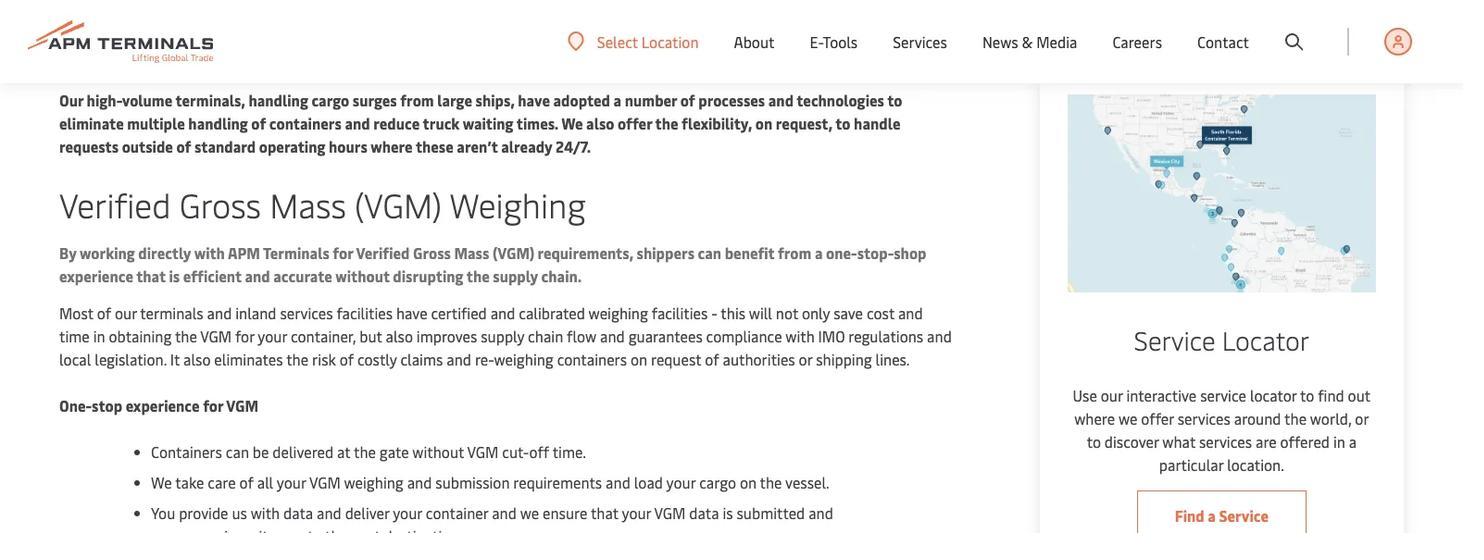 Task type: describe. For each thing, give the bounding box(es) containing it.
is for we take care of all your vgm weighing and submission requirements and load your cargo on the vessel.
[[224, 527, 235, 534]]

from inside by working directly with apm terminals for verified gross mass (vgm) requirements, shippers can benefit from a one-stop-shop experience that is efficient and accurate without disrupting the supply chain.
[[778, 244, 812, 264]]

or inside use our interactive service locator to find out where we offer services around the world, or to discover what services are offered in a particular location.
[[1355, 409, 1370, 429]]

directly
[[138, 244, 191, 264]]

world,
[[1310, 409, 1352, 429]]

cut-
[[502, 443, 529, 463]]

1 horizontal spatial weighing
[[494, 350, 554, 370]]

terminals
[[263, 244, 330, 264]]

to up handle
[[887, 91, 902, 111]]

have inside most of our terminals and inland services facilities have certified and calibrated weighing facilities - this will not only save cost and time in obtaining the vgm for your container, but also improves supply chain flow and guarantees compliance with imo regulations and local legislation. it also eliminates the risk of costly claims and re-weighing containers on request of authorities or shipping lines.
[[396, 304, 428, 324]]

only
[[802, 304, 830, 324]]

without inside by working directly with apm terminals for verified gross mass (vgm) requirements, shippers can benefit from a one-stop-shop experience that is efficient and accurate without disrupting the supply chain.
[[336, 267, 390, 287]]

submission
[[436, 473, 510, 493]]

the inside "you provide us with data and deliver your container and we ensure that your vgm data is submitted and your cargo is on its way to the next destination."
[[325, 527, 347, 534]]

where inside use our interactive service locator to find out where we offer services around the world, or to discover what services are offered in a particular location.
[[1075, 409, 1115, 429]]

and left inland
[[207, 304, 232, 324]]

locator
[[1250, 386, 1297, 406]]

a inside find a service link
[[1208, 506, 1216, 526]]

inland
[[235, 304, 277, 324]]

container,
[[291, 327, 356, 347]]

interactive
[[1127, 386, 1197, 406]]

or inside most of our terminals and inland services facilities have certified and calibrated weighing facilities - this will not only save cost and time in obtaining the vgm for your container, but also improves supply chain flow and guarantees compliance with imo regulations and local legislation. it also eliminates the risk of costly claims and re-weighing containers on request of authorities or shipping lines.
[[799, 350, 813, 370]]

around
[[1234, 409, 1281, 429]]

requirements
[[513, 473, 602, 493]]

benefit
[[725, 244, 775, 264]]

find services offered by apm terminals globally image
[[1068, 95, 1376, 293]]

re-
[[475, 350, 494, 370]]

shippers
[[637, 244, 695, 264]]

vgm down at
[[309, 473, 341, 493]]

reduce
[[374, 114, 420, 134]]

on up submitted
[[740, 473, 757, 493]]

0 horizontal spatial can
[[226, 443, 249, 463]]

to down technologies on the right of page
[[836, 114, 851, 134]]

select location button
[[568, 31, 699, 52]]

and right certified
[[491, 304, 515, 324]]

0 horizontal spatial mass
[[270, 182, 346, 227]]

and inside by working directly with apm terminals for verified gross mass (vgm) requirements, shippers can benefit from a one-stop-shop experience that is efficient and accurate without disrupting the supply chain.
[[245, 267, 270, 287]]

one-
[[59, 396, 92, 416]]

the inside use our interactive service locator to find out where we offer services around the world, or to discover what services are offered in a particular location.
[[1285, 409, 1307, 429]]

shipping
[[816, 350, 872, 370]]

e-tools button
[[810, 0, 858, 83]]

we inside use our interactive service locator to find out where we offer services around the world, or to discover what services are offered in a particular location.
[[1119, 409, 1138, 429]]

with for verified gross mass (vgm) weighing
[[194, 244, 225, 264]]

locator
[[1222, 322, 1310, 357]]

deliver
[[345, 504, 390, 524]]

and right regulations
[[927, 327, 952, 347]]

2 horizontal spatial weighing
[[589, 304, 648, 324]]

way
[[279, 527, 304, 534]]

vgm inside "you provide us with data and deliver your container and we ensure that your vgm data is submitted and your cargo is on its way to the next destination."
[[654, 504, 686, 524]]

and up hours
[[345, 114, 370, 134]]

1 vertical spatial experience
[[126, 396, 200, 416]]

particular
[[1159, 456, 1224, 475]]

you provide us with data and deliver your container and we ensure that your vgm data is submitted and your cargo is on its way to the next destination.
[[151, 504, 834, 534]]

apm
[[228, 244, 260, 264]]

adopted
[[553, 91, 610, 111]]

handle
[[854, 114, 901, 134]]

times.
[[517, 114, 558, 134]]

flow
[[567, 327, 597, 347]]

high-
[[87, 91, 122, 111]]

take
[[175, 473, 204, 493]]

on inside "you provide us with data and deliver your container and we ensure that your vgm data is submitted and your cargo is on its way to the next destination."
[[238, 527, 255, 534]]

at
[[337, 443, 350, 463]]

time.
[[553, 443, 586, 463]]

0 horizontal spatial we
[[151, 473, 172, 493]]

load
[[634, 473, 663, 493]]

containers inside most of our terminals and inland services facilities have certified and calibrated weighing facilities - this will not only save cost and time in obtaining the vgm for your container, but also improves supply chain flow and guarantees compliance with imo regulations and local legislation. it also eliminates the risk of costly claims and re-weighing containers on request of authorities or shipping lines.
[[557, 350, 627, 370]]

request
[[651, 350, 701, 370]]

risk
[[312, 350, 336, 370]]

our inside most of our terminals and inland services facilities have certified and calibrated weighing facilities - this will not only save cost and time in obtaining the vgm for your container, but also improves supply chain flow and guarantees compliance with imo regulations and local legislation. it also eliminates the risk of costly claims and re-weighing containers on request of authorities or shipping lines.
[[115, 304, 137, 324]]

your inside most of our terminals and inland services facilities have certified and calibrated weighing facilities - this will not only save cost and time in obtaining the vgm for your container, but also improves supply chain flow and guarantees compliance with imo regulations and local legislation. it also eliminates the risk of costly claims and re-weighing containers on request of authorities or shipping lines.
[[258, 327, 287, 347]]

find
[[1175, 506, 1205, 526]]

of left all
[[239, 473, 254, 493]]

careers button
[[1113, 0, 1162, 83]]

0 vertical spatial service
[[1134, 322, 1216, 357]]

truck
[[423, 114, 460, 134]]

1 horizontal spatial handling
[[249, 91, 308, 111]]

to inside "you provide us with data and deliver your container and we ensure that your vgm data is submitted and your cargo is on its way to the next destination."
[[308, 527, 322, 534]]

also inside our high-volume terminals, handling cargo surges from large ships, have adopted a number of processes and technologies to eliminate multiple handling of containers and reduce truck waiting times. we also offer the flexibility, on request, to handle requests outside of standard operating hours where these aren't already 24/7.
[[586, 114, 614, 134]]

the right at
[[354, 443, 376, 463]]

requests
[[59, 137, 119, 157]]

-
[[712, 304, 718, 324]]

local
[[59, 350, 91, 370]]

&
[[1022, 32, 1033, 52]]

of right most
[[97, 304, 111, 324]]

and right the cost
[[898, 304, 923, 324]]

0 horizontal spatial weighing
[[344, 473, 404, 493]]

disrupting
[[393, 267, 464, 287]]

2 vertical spatial also
[[183, 350, 211, 370]]

technologies
[[797, 91, 884, 111]]

of down multiple
[[176, 137, 191, 157]]

1 data from the left
[[283, 504, 313, 524]]

aren't
[[457, 137, 498, 157]]

find
[[1318, 386, 1345, 406]]

efficient
[[183, 267, 242, 287]]

use our interactive service locator to find out where we offer services around the world, or to discover what services are offered in a particular location.
[[1073, 386, 1371, 475]]

one-stop experience for vgm
[[59, 396, 258, 416]]

containers inside our high-volume terminals, handling cargo surges from large ships, have adopted a number of processes and technologies to eliminate multiple handling of containers and reduce truck waiting times. we also offer the flexibility, on request, to handle requests outside of standard operating hours where these aren't already 24/7.
[[269, 114, 342, 134]]

waiting
[[463, 114, 514, 134]]

and left load
[[606, 473, 631, 493]]

in inside use our interactive service locator to find out where we offer services around the world, or to discover what services are offered in a particular location.
[[1334, 432, 1346, 452]]

improves
[[417, 327, 477, 347]]

gate
[[380, 443, 409, 463]]

the inside by working directly with apm terminals for verified gross mass (vgm) requirements, shippers can benefit from a one-stop-shop experience that is efficient and accurate without disrupting the supply chain.
[[467, 267, 490, 287]]

your right load
[[666, 473, 696, 493]]

news & media button
[[983, 0, 1078, 83]]

of right number
[[681, 91, 695, 111]]

the up it at the bottom of the page
[[175, 327, 197, 347]]

service inside find a service link
[[1219, 506, 1269, 526]]

request,
[[776, 114, 833, 134]]

the inside our high-volume terminals, handling cargo surges from large ships, have adopted a number of processes and technologies to eliminate multiple handling of containers and reduce truck waiting times. we also offer the flexibility, on request, to handle requests outside of standard operating hours where these aren't already 24/7.
[[655, 114, 678, 134]]

e-tools
[[810, 32, 858, 52]]

(vgm) requirements,
[[493, 244, 634, 264]]

verified
[[356, 244, 410, 264]]

that inside "you provide us with data and deliver your container and we ensure that your vgm data is submitted and your cargo is on its way to the next destination."
[[591, 504, 619, 524]]

and down vessel.
[[809, 504, 834, 524]]

news & media
[[983, 32, 1078, 52]]

a inside our high-volume terminals, handling cargo surges from large ships, have adopted a number of processes and technologies to eliminate multiple handling of containers and reduce truck waiting times. we also offer the flexibility, on request, to handle requests outside of standard operating hours where these aren't already 24/7.
[[614, 91, 622, 111]]

and up request,
[[769, 91, 794, 111]]

terminals,
[[176, 91, 245, 111]]

location
[[642, 31, 699, 51]]

2 vertical spatial for
[[203, 396, 223, 416]]

save
[[834, 304, 863, 324]]

calibrated
[[519, 304, 585, 324]]

costly
[[357, 350, 397, 370]]

legislation.
[[95, 350, 167, 370]]

services
[[893, 32, 947, 52]]

we inside our high-volume terminals, handling cargo surges from large ships, have adopted a number of processes and technologies to eliminate multiple handling of containers and reduce truck waiting times. we also offer the flexibility, on request, to handle requests outside of standard operating hours where these aren't already 24/7.
[[561, 114, 583, 134]]

contact button
[[1198, 0, 1249, 83]]

the left the 'risk'
[[286, 350, 309, 370]]

mass inside by working directly with apm terminals for verified gross mass (vgm) requirements, shippers can benefit from a one-stop-shop experience that is efficient and accurate without disrupting the supply chain.
[[454, 244, 489, 264]]

submitted
[[737, 504, 805, 524]]

can inside by working directly with apm terminals for verified gross mass (vgm) requirements, shippers can benefit from a one-stop-shop experience that is efficient and accurate without disrupting the supply chain.
[[698, 244, 722, 264]]

care
[[208, 473, 236, 493]]

services button
[[893, 0, 947, 83]]

1 facilities from the left
[[337, 304, 393, 324]]

cost
[[867, 304, 895, 324]]

careers
[[1113, 32, 1162, 52]]

number
[[625, 91, 677, 111]]

that inside by working directly with apm terminals for verified gross mass (vgm) requirements, shippers can benefit from a one-stop-shop experience that is efficient and accurate without disrupting the supply chain.
[[136, 267, 166, 287]]

supply inside by working directly with apm terminals for verified gross mass (vgm) requirements, shippers can benefit from a one-stop-shop experience that is efficient and accurate without disrupting the supply chain.
[[493, 267, 538, 287]]

provide
[[179, 504, 228, 524]]



Task type: locate. For each thing, give the bounding box(es) containing it.
time
[[59, 327, 90, 347]]

without right gate
[[413, 443, 464, 463]]

cargo down provide
[[184, 527, 221, 534]]

select
[[597, 31, 638, 51]]

services up location.
[[1199, 432, 1252, 452]]

and right flow
[[600, 327, 625, 347]]

offer down interactive
[[1141, 409, 1174, 429]]

supply up re-
[[481, 327, 524, 347]]

1 horizontal spatial also
[[386, 327, 413, 347]]

1 horizontal spatial that
[[591, 504, 619, 524]]

0 vertical spatial without
[[336, 267, 390, 287]]

destination.
[[384, 527, 462, 534]]

a right find
[[1208, 506, 1216, 526]]

for inside by working directly with apm terminals for verified gross mass (vgm) requirements, shippers can benefit from a one-stop-shop experience that is efficient and accurate without disrupting the supply chain.
[[333, 244, 353, 264]]

use
[[1073, 386, 1097, 406]]

where down use
[[1075, 409, 1115, 429]]

0 vertical spatial supply
[[493, 267, 538, 287]]

its
[[259, 527, 275, 534]]

e-
[[810, 32, 823, 52]]

ships,
[[476, 91, 515, 111]]

stop-
[[857, 244, 894, 264]]

in inside most of our terminals and inland services facilities have certified and calibrated weighing facilities - this will not only save cost and time in obtaining the vgm for your container, but also improves supply chain flow and guarantees compliance with imo regulations and local legislation. it also eliminates the risk of costly claims and re-weighing containers on request of authorities or shipping lines.
[[93, 327, 105, 347]]

2 data from the left
[[689, 504, 719, 524]]

on inside most of our terminals and inland services facilities have certified and calibrated weighing facilities - this will not only save cost and time in obtaining the vgm for your container, but also improves supply chain flow and guarantees compliance with imo regulations and local legislation. it also eliminates the risk of costly claims and re-weighing containers on request of authorities or shipping lines.
[[631, 350, 648, 370]]

services inside most of our terminals and inland services facilities have certified and calibrated weighing facilities - this will not only save cost and time in obtaining the vgm for your container, but also improves supply chain flow and guarantees compliance with imo regulations and local legislation. it also eliminates the risk of costly claims and re-weighing containers on request of authorities or shipping lines.
[[280, 304, 333, 324]]

from up reduce
[[400, 91, 434, 111]]

1 vertical spatial cargo
[[699, 473, 736, 493]]

1 vertical spatial in
[[1334, 432, 1346, 452]]

2 facilities from the left
[[652, 304, 708, 324]]

a down world, at the right bottom of the page
[[1349, 432, 1357, 452]]

0 vertical spatial containers
[[269, 114, 342, 134]]

1 horizontal spatial mass
[[454, 244, 489, 264]]

vgm inside most of our terminals and inland services facilities have certified and calibrated weighing facilities - this will not only save cost and time in obtaining the vgm for your container, but also improves supply chain flow and guarantees compliance with imo regulations and local legislation. it also eliminates the risk of costly claims and re-weighing containers on request of authorities or shipping lines.
[[200, 327, 232, 347]]

1 horizontal spatial offer
[[1141, 409, 1174, 429]]

your down inland
[[258, 327, 287, 347]]

shop
[[894, 244, 927, 264]]

the
[[655, 114, 678, 134], [467, 267, 490, 287], [175, 327, 197, 347], [286, 350, 309, 370], [1285, 409, 1307, 429], [354, 443, 376, 463], [760, 473, 782, 493], [325, 527, 347, 534]]

is
[[169, 267, 180, 287], [723, 504, 733, 524], [224, 527, 235, 534]]

1 vertical spatial offer
[[1141, 409, 1174, 429]]

our up obtaining
[[115, 304, 137, 324]]

with inside by working directly with apm terminals for verified gross mass (vgm) requirements, shippers can benefit from a one-stop-shop experience that is efficient and accurate without disrupting the supply chain.
[[194, 244, 225, 264]]

0 vertical spatial we
[[561, 114, 583, 134]]

0 vertical spatial services
[[280, 304, 333, 324]]

we
[[1119, 409, 1138, 429], [520, 504, 539, 524]]

1 vertical spatial containers
[[557, 350, 627, 370]]

1 horizontal spatial we
[[1119, 409, 1138, 429]]

of right request
[[705, 350, 719, 370]]

is for verified gross mass (vgm) weighing
[[169, 267, 180, 287]]

1 horizontal spatial with
[[251, 504, 280, 524]]

be
[[253, 443, 269, 463]]

2 horizontal spatial cargo
[[699, 473, 736, 493]]

verified gross mass (vgm) weighing
[[59, 182, 586, 227]]

with up efficient
[[194, 244, 225, 264]]

contact
[[1198, 32, 1249, 52]]

supply inside most of our terminals and inland services facilities have certified and calibrated weighing facilities - this will not only save cost and time in obtaining the vgm for your container, but also improves supply chain flow and guarantees compliance with imo regulations and local legislation. it also eliminates the risk of costly claims and re-weighing containers on request of authorities or shipping lines.
[[481, 327, 524, 347]]

can left be
[[226, 443, 249, 463]]

a
[[614, 91, 622, 111], [815, 244, 823, 264], [1349, 432, 1357, 452], [1208, 506, 1216, 526]]

for left verified
[[333, 244, 353, 264]]

data
[[283, 504, 313, 524], [689, 504, 719, 524]]

experience inside by working directly with apm terminals for verified gross mass (vgm) requirements, shippers can benefit from a one-stop-shop experience that is efficient and accurate without disrupting the supply chain.
[[59, 267, 133, 287]]

accurate
[[273, 267, 332, 287]]

cargo right load
[[699, 473, 736, 493]]

0 horizontal spatial where
[[371, 137, 413, 157]]

1 vertical spatial from
[[778, 244, 812, 264]]

on down processes
[[756, 114, 773, 134]]

1 horizontal spatial is
[[224, 527, 235, 534]]

a inside use our interactive service locator to find out where we offer services around the world, or to discover what services are offered in a particular location.
[[1349, 432, 1357, 452]]

vgm down eliminates
[[226, 396, 258, 416]]

0 horizontal spatial is
[[169, 267, 180, 287]]

0 horizontal spatial have
[[396, 304, 428, 324]]

one-
[[826, 244, 857, 264]]

1 vertical spatial our
[[1101, 386, 1123, 406]]

imo
[[818, 327, 845, 347]]

a left number
[[614, 91, 622, 111]]

cargo left the surges
[[312, 91, 349, 111]]

vgm up eliminates
[[200, 327, 232, 347]]

2 horizontal spatial for
[[333, 244, 353, 264]]

your down you
[[151, 527, 180, 534]]

supply left chain.
[[493, 267, 538, 287]]

0 vertical spatial mass
[[270, 182, 346, 227]]

most
[[59, 304, 93, 324]]

cargo inside our high-volume terminals, handling cargo surges from large ships, have adopted a number of processes and technologies to eliminate multiple handling of containers and reduce truck waiting times. we also offer the flexibility, on request, to handle requests outside of standard operating hours where these aren't already 24/7.
[[312, 91, 349, 111]]

0 horizontal spatial cargo
[[184, 527, 221, 534]]

our high-volume terminals, handling cargo surges from large ships, have adopted a number of processes and technologies to eliminate multiple handling of containers and reduce truck waiting times. we also offer the flexibility, on request, to handle requests outside of standard operating hours where these aren't already 24/7.
[[59, 91, 902, 157]]

containers up operating
[[269, 114, 342, 134]]

eliminate
[[59, 114, 124, 134]]

service
[[1201, 386, 1247, 406]]

2 vertical spatial is
[[224, 527, 235, 534]]

processes
[[699, 91, 765, 111]]

mass up terminals
[[270, 182, 346, 227]]

of
[[681, 91, 695, 111], [251, 114, 266, 134], [176, 137, 191, 157], [97, 304, 111, 324], [340, 350, 354, 370], [705, 350, 719, 370], [239, 473, 254, 493]]

1 vertical spatial also
[[386, 327, 413, 347]]

lines.
[[876, 350, 910, 370]]

your up destination.
[[393, 504, 422, 524]]

1 vertical spatial have
[[396, 304, 428, 324]]

0 vertical spatial handling
[[249, 91, 308, 111]]

have up times.
[[518, 91, 550, 111]]

0 vertical spatial or
[[799, 350, 813, 370]]

about
[[734, 32, 775, 52]]

already
[[501, 137, 553, 157]]

we inside "you provide us with data and deliver your container and we ensure that your vgm data is submitted and your cargo is on its way to the next destination."
[[520, 504, 539, 524]]

2 vertical spatial cargo
[[184, 527, 221, 534]]

ensure
[[543, 504, 588, 524]]

or left shipping
[[799, 350, 813, 370]]

1 horizontal spatial from
[[778, 244, 812, 264]]

1 vertical spatial service
[[1219, 506, 1269, 526]]

service up interactive
[[1134, 322, 1216, 357]]

of right the 'risk'
[[340, 350, 354, 370]]

media
[[1037, 32, 1078, 52]]

1 horizontal spatial our
[[1101, 386, 1123, 406]]

is left submitted
[[723, 504, 733, 524]]

find a service link
[[1137, 491, 1307, 534]]

0 horizontal spatial handling
[[188, 114, 248, 134]]

24/7.
[[556, 137, 591, 157]]

where
[[371, 137, 413, 157], [1075, 409, 1115, 429]]

weighing down chain
[[494, 350, 554, 370]]

0 horizontal spatial with
[[194, 244, 225, 264]]

your right all
[[277, 473, 306, 493]]

on inside our high-volume terminals, handling cargo surges from large ships, have adopted a number of processes and technologies to eliminate multiple handling of containers and reduce truck waiting times. we also offer the flexibility, on request, to handle requests outside of standard operating hours where these aren't already 24/7.
[[756, 114, 773, 134]]

is down the us
[[224, 527, 235, 534]]

to left the discover
[[1087, 432, 1101, 452]]

also down adopted
[[586, 114, 614, 134]]

a inside by working directly with apm terminals for verified gross mass (vgm) requirements, shippers can benefit from a one-stop-shop experience that is efficient and accurate without disrupting the supply chain.
[[815, 244, 823, 264]]

the up submitted
[[760, 473, 782, 493]]

can
[[698, 244, 722, 264], [226, 443, 249, 463]]

facilities up but
[[337, 304, 393, 324]]

also right it at the bottom of the page
[[183, 350, 211, 370]]

1 horizontal spatial facilities
[[652, 304, 708, 324]]

with inside most of our terminals and inland services facilities have certified and calibrated weighing facilities - this will not only save cost and time in obtaining the vgm for your container, but also improves supply chain flow and guarantees compliance with imo regulations and local legislation. it also eliminates the risk of costly claims and re-weighing containers on request of authorities or shipping lines.
[[786, 327, 815, 347]]

have
[[518, 91, 550, 111], [396, 304, 428, 324]]

us
[[232, 504, 247, 524]]

and down we take care of all your vgm weighing and submission requirements and load your cargo on the vessel.
[[492, 504, 517, 524]]

0 vertical spatial in
[[93, 327, 105, 347]]

certified
[[431, 304, 487, 324]]

and down apm on the top left of the page
[[245, 267, 270, 287]]

0 vertical spatial with
[[194, 244, 225, 264]]

we left take
[[151, 473, 172, 493]]

1 vertical spatial handling
[[188, 114, 248, 134]]

out
[[1348, 386, 1371, 406]]

vgm up we take care of all your vgm weighing and submission requirements and load your cargo on the vessel.
[[467, 443, 499, 463]]

with up its
[[251, 504, 280, 524]]

in down world, at the right bottom of the page
[[1334, 432, 1346, 452]]

0 vertical spatial we
[[1119, 409, 1138, 429]]

0 vertical spatial can
[[698, 244, 722, 264]]

1 vertical spatial with
[[786, 327, 815, 347]]

offer
[[618, 114, 652, 134], [1141, 409, 1174, 429]]

2 vertical spatial services
[[1199, 432, 1252, 452]]

1 vertical spatial is
[[723, 504, 733, 524]]

0 vertical spatial from
[[400, 91, 434, 111]]

regulations
[[849, 327, 924, 347]]

0 vertical spatial experience
[[59, 267, 133, 287]]

authorities
[[723, 350, 795, 370]]

delivered
[[273, 443, 334, 463]]

we left ensure at the bottom left of the page
[[520, 504, 539, 524]]

is inside by working directly with apm terminals for verified gross mass (vgm) requirements, shippers can benefit from a one-stop-shop experience that is efficient and accurate without disrupting the supply chain.
[[169, 267, 180, 287]]

services up container,
[[280, 304, 333, 324]]

our right use
[[1101, 386, 1123, 406]]

0 horizontal spatial data
[[283, 504, 313, 524]]

will
[[749, 304, 772, 324]]

weighing down containers can be delivered at the gate without vgm cut-off time.
[[344, 473, 404, 493]]

0 vertical spatial cargo
[[312, 91, 349, 111]]

0 horizontal spatial our
[[115, 304, 137, 324]]

by
[[59, 244, 76, 264]]

without
[[336, 267, 390, 287], [413, 443, 464, 463]]

are
[[1256, 432, 1277, 452]]

2 horizontal spatial is
[[723, 504, 733, 524]]

containers can be delivered at the gate without vgm cut-off time.
[[151, 443, 586, 463]]

terminals
[[140, 304, 203, 324]]

your down load
[[622, 504, 651, 524]]

0 vertical spatial where
[[371, 137, 413, 157]]

0 horizontal spatial also
[[183, 350, 211, 370]]

the left next
[[325, 527, 347, 534]]

eliminates
[[214, 350, 283, 370]]

services down service
[[1178, 409, 1231, 429]]

0 horizontal spatial service
[[1134, 322, 1216, 357]]

chain
[[528, 327, 563, 347]]

0 horizontal spatial offer
[[618, 114, 652, 134]]

data up way
[[283, 504, 313, 524]]

the up certified
[[467, 267, 490, 287]]

1 vertical spatial weighing
[[494, 350, 554, 370]]

0 vertical spatial that
[[136, 267, 166, 287]]

1 horizontal spatial cargo
[[312, 91, 349, 111]]

what
[[1163, 432, 1196, 452]]

for up eliminates
[[235, 327, 254, 347]]

that down "directly"
[[136, 267, 166, 287]]

1 vertical spatial we
[[520, 504, 539, 524]]

outside
[[122, 137, 173, 157]]

most of our terminals and inland services facilities have certified and calibrated weighing facilities - this will not only save cost and time in obtaining the vgm for your container, but also improves supply chain flow and guarantees compliance with imo regulations and local legislation. it also eliminates the risk of costly claims and re-weighing containers on request of authorities or shipping lines.
[[59, 304, 952, 370]]

0 horizontal spatial we
[[520, 504, 539, 524]]

facilities up guarantees
[[652, 304, 708, 324]]

1 horizontal spatial without
[[413, 443, 464, 463]]

1 vertical spatial where
[[1075, 409, 1115, 429]]

0 vertical spatial offer
[[618, 114, 652, 134]]

handling up standard
[[188, 114, 248, 134]]

guarantees
[[629, 327, 703, 347]]

2 vertical spatial weighing
[[344, 473, 404, 493]]

2 vertical spatial with
[[251, 504, 280, 524]]

0 vertical spatial have
[[518, 91, 550, 111]]

and left re-
[[447, 350, 471, 370]]

also
[[586, 114, 614, 134], [386, 327, 413, 347], [183, 350, 211, 370]]

0 vertical spatial our
[[115, 304, 137, 324]]

hours
[[329, 137, 368, 157]]

from inside our high-volume terminals, handling cargo surges from large ships, have adopted a number of processes and technologies to eliminate multiple handling of containers and reduce truck waiting times. we also offer the flexibility, on request, to handle requests outside of standard operating hours where these aren't already 24/7.
[[400, 91, 434, 111]]

0 vertical spatial for
[[333, 244, 353, 264]]

1 horizontal spatial in
[[1334, 432, 1346, 452]]

or down out
[[1355, 409, 1370, 429]]

and left deliver
[[317, 504, 342, 524]]

to left find
[[1300, 386, 1315, 406]]

and down gate
[[407, 473, 432, 493]]

these
[[416, 137, 454, 157]]

1 horizontal spatial for
[[235, 327, 254, 347]]

0 vertical spatial weighing
[[589, 304, 648, 324]]

vgm down load
[[654, 504, 686, 524]]

where inside our high-volume terminals, handling cargo surges from large ships, have adopted a number of processes and technologies to eliminate multiple handling of containers and reduce truck waiting times. we also offer the flexibility, on request, to handle requests outside of standard operating hours where these aren't already 24/7.
[[371, 137, 413, 157]]

cargo inside "you provide us with data and deliver your container and we ensure that your vgm data is submitted and your cargo is on its way to the next destination."
[[184, 527, 221, 534]]

chain.
[[541, 267, 582, 287]]

1 horizontal spatial service
[[1219, 506, 1269, 526]]

0 horizontal spatial without
[[336, 267, 390, 287]]

have down the disrupting
[[396, 304, 428, 324]]

offer down number
[[618, 114, 652, 134]]

0 horizontal spatial that
[[136, 267, 166, 287]]

2 horizontal spatial with
[[786, 327, 815, 347]]

for inside most of our terminals and inland services facilities have certified and calibrated weighing facilities - this will not only save cost and time in obtaining the vgm for your container, but also improves supply chain flow and guarantees compliance with imo regulations and local legislation. it also eliminates the risk of costly claims and re-weighing containers on request of authorities or shipping lines.
[[235, 327, 254, 347]]

or
[[799, 350, 813, 370], [1355, 409, 1370, 429]]

surges
[[353, 91, 397, 111]]

offer inside our high-volume terminals, handling cargo surges from large ships, have adopted a number of processes and technologies to eliminate multiple handling of containers and reduce truck waiting times. we also offer the flexibility, on request, to handle requests outside of standard operating hours where these aren't already 24/7.
[[618, 114, 652, 134]]

1 horizontal spatial we
[[561, 114, 583, 134]]

0 horizontal spatial from
[[400, 91, 434, 111]]

0 horizontal spatial facilities
[[337, 304, 393, 324]]

1 vertical spatial or
[[1355, 409, 1370, 429]]

with inside "you provide us with data and deliver your container and we ensure that your vgm data is submitted and your cargo is on its way to the next destination."
[[251, 504, 280, 524]]

have inside our high-volume terminals, handling cargo surges from large ships, have adopted a number of processes and technologies to eliminate multiple handling of containers and reduce truck waiting times. we also offer the flexibility, on request, to handle requests outside of standard operating hours where these aren't already 24/7.
[[518, 91, 550, 111]]

1 vertical spatial services
[[1178, 409, 1231, 429]]

we up the discover
[[1119, 409, 1138, 429]]

1 vertical spatial can
[[226, 443, 249, 463]]

in right time
[[93, 327, 105, 347]]

with for we take care of all your vgm weighing and submission requirements and load your cargo on the vessel.
[[251, 504, 280, 524]]

obtaining
[[109, 327, 172, 347]]

1 vertical spatial supply
[[481, 327, 524, 347]]

flexibility,
[[682, 114, 752, 134]]

offered
[[1281, 432, 1330, 452]]

supply
[[493, 267, 538, 287], [481, 327, 524, 347]]

1 vertical spatial mass
[[454, 244, 489, 264]]

1 horizontal spatial data
[[689, 504, 719, 524]]

the down number
[[655, 114, 678, 134]]

off
[[529, 443, 549, 463]]

our inside use our interactive service locator to find out where we offer services around the world, or to discover what services are offered in a particular location.
[[1101, 386, 1123, 406]]

1 horizontal spatial or
[[1355, 409, 1370, 429]]

the up offered
[[1285, 409, 1307, 429]]

handling
[[249, 91, 308, 111], [188, 114, 248, 134]]

on down guarantees
[[631, 350, 648, 370]]

to right way
[[308, 527, 322, 534]]

from right benefit
[[778, 244, 812, 264]]

2 horizontal spatial also
[[586, 114, 614, 134]]

where down reduce
[[371, 137, 413, 157]]

service
[[1134, 322, 1216, 357], [1219, 506, 1269, 526]]

experience down it at the bottom of the page
[[126, 396, 200, 416]]

to
[[887, 91, 902, 111], [836, 114, 851, 134], [1300, 386, 1315, 406], [1087, 432, 1101, 452], [308, 527, 322, 534]]

containers down flow
[[557, 350, 627, 370]]

0 horizontal spatial containers
[[269, 114, 342, 134]]

mass right gross
[[454, 244, 489, 264]]

offer inside use our interactive service locator to find out where we offer services around the world, or to discover what services are offered in a particular location.
[[1141, 409, 1174, 429]]

container
[[426, 504, 488, 524]]

is down "directly"
[[169, 267, 180, 287]]

of up standard
[[251, 114, 266, 134]]

1 vertical spatial for
[[235, 327, 254, 347]]

1 horizontal spatial containers
[[557, 350, 627, 370]]

with down not
[[786, 327, 815, 347]]

discover
[[1105, 432, 1159, 452]]

select location
[[597, 31, 699, 51]]

this
[[721, 304, 746, 324]]

1 horizontal spatial where
[[1075, 409, 1115, 429]]

on down the us
[[238, 527, 255, 534]]

in
[[93, 327, 105, 347], [1334, 432, 1346, 452]]



Task type: vqa. For each thing, say whether or not it's contained in the screenshot.
24/7.
yes



